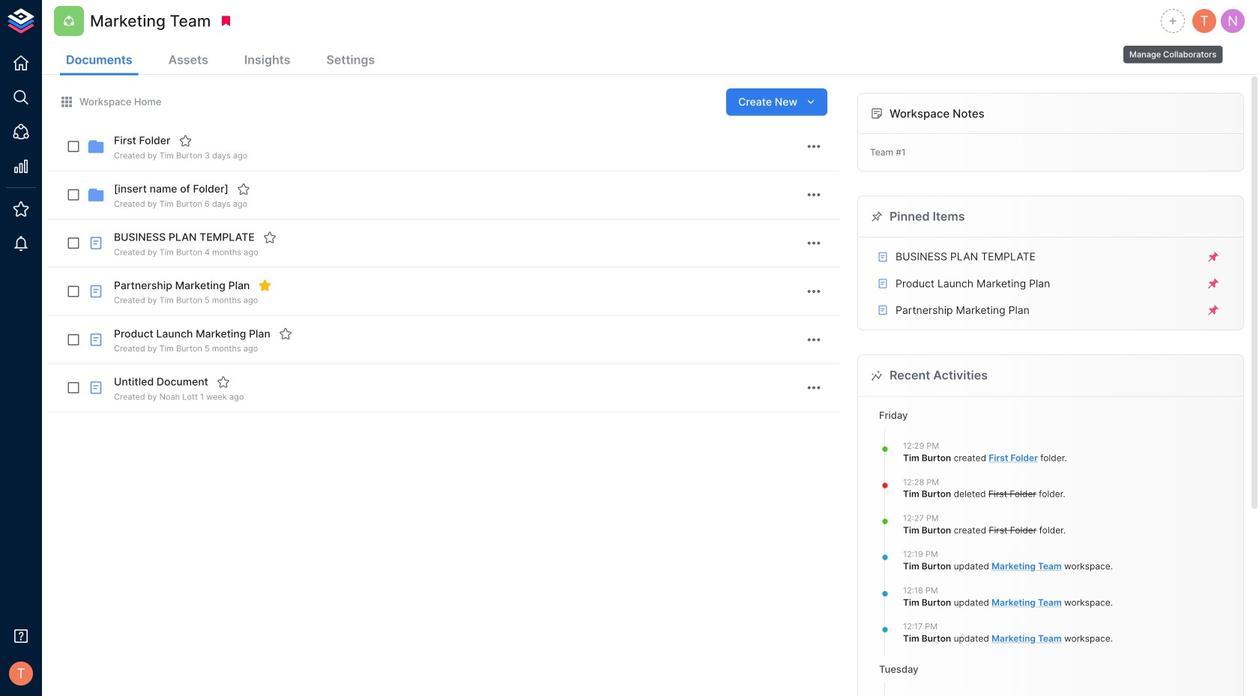 Task type: vqa. For each thing, say whether or not it's contained in the screenshot.
302.2 kB
no



Task type: describe. For each thing, give the bounding box(es) containing it.
0 vertical spatial favorite image
[[179, 134, 192, 148]]

remove favorite image
[[258, 279, 272, 293]]

1 unpin image from the top
[[1207, 250, 1221, 264]]

2 vertical spatial favorite image
[[279, 327, 292, 341]]

1 vertical spatial favorite image
[[217, 376, 230, 389]]



Task type: locate. For each thing, give the bounding box(es) containing it.
0 vertical spatial favorite image
[[263, 231, 277, 244]]

favorite image
[[263, 231, 277, 244], [217, 376, 230, 389]]

unpin image up unpin icon
[[1207, 250, 1221, 264]]

remove bookmark image
[[219, 14, 233, 28]]

1 vertical spatial favorite image
[[237, 183, 250, 196]]

tooltip
[[1123, 35, 1225, 65]]

0 horizontal spatial favorite image
[[179, 134, 192, 148]]

2 unpin image from the top
[[1207, 304, 1221, 317]]

2 horizontal spatial favorite image
[[279, 327, 292, 341]]

unpin image
[[1207, 250, 1221, 264], [1207, 304, 1221, 317]]

0 vertical spatial unpin image
[[1207, 250, 1221, 264]]

favorite image
[[179, 134, 192, 148], [237, 183, 250, 196], [279, 327, 292, 341]]

1 horizontal spatial favorite image
[[263, 231, 277, 244]]

1 horizontal spatial favorite image
[[237, 183, 250, 196]]

unpin image
[[1207, 277, 1221, 291]]

unpin image down unpin icon
[[1207, 304, 1221, 317]]

1 vertical spatial unpin image
[[1207, 304, 1221, 317]]

0 horizontal spatial favorite image
[[217, 376, 230, 389]]



